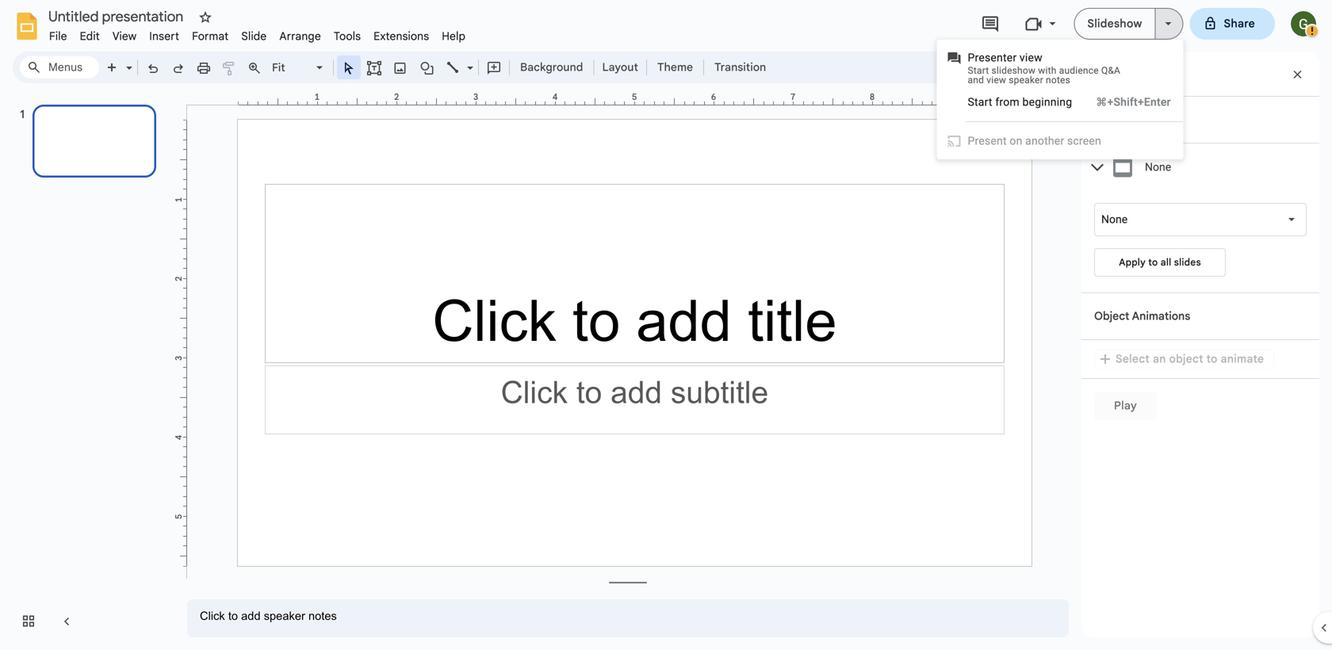 Task type: vqa. For each thing, say whether or not it's contained in the screenshot.
start from beginning
yes



Task type: describe. For each thing, give the bounding box(es) containing it.
theme button
[[650, 56, 700, 79]]

object
[[1169, 352, 1203, 366]]

menu containing presenter view
[[937, 40, 1184, 159]]

all
[[1161, 257, 1171, 268]]

arrange
[[279, 29, 321, 43]]

present
[[968, 134, 1007, 147]]

another
[[1025, 134, 1064, 147]]

none inside tab panel
[[1101, 213, 1128, 226]]

slide for slide
[[241, 29, 267, 43]]

Zoom field
[[267, 56, 330, 79]]

main toolbar
[[98, 56, 774, 79]]

tools menu item
[[327, 27, 367, 46]]

menu bar inside menu bar banner
[[43, 21, 472, 47]]

layout button
[[597, 56, 643, 79]]

view
[[113, 29, 137, 43]]

none option
[[1101, 212, 1128, 228]]

none tab panel
[[1088, 191, 1319, 293]]

speaker
[[1009, 75, 1043, 86]]

slideshow button
[[1074, 8, 1156, 40]]

layout
[[602, 60, 638, 74]]

play
[[1114, 399, 1137, 413]]

start inside presenter view start slideshow with audience q&a and view speaker notes
[[968, 65, 989, 76]]

share
[[1224, 17, 1255, 31]]

slideshow
[[1087, 17, 1142, 31]]

background
[[520, 60, 583, 74]]

select
[[1116, 352, 1150, 366]]

animate
[[1221, 352, 1264, 366]]

file menu item
[[43, 27, 73, 46]]

Rename text field
[[43, 6, 193, 25]]

2 start from the top
[[968, 96, 992, 109]]

slide for slide transition
[[1094, 113, 1120, 126]]

Zoom text field
[[270, 56, 314, 78]]

shape image
[[418, 56, 436, 78]]

tools
[[334, 29, 361, 43]]

start from beginning
[[968, 96, 1072, 109]]

select an object to animate
[[1116, 352, 1264, 366]]

slide transition
[[1094, 113, 1174, 126]]

arrange menu item
[[273, 27, 327, 46]]

an
[[1153, 352, 1166, 366]]

theme
[[657, 60, 693, 74]]



Task type: locate. For each thing, give the bounding box(es) containing it.
start down presenter
[[968, 65, 989, 76]]

none
[[1145, 161, 1171, 174], [1101, 213, 1128, 226]]

beginning
[[1022, 96, 1072, 109]]

menu bar banner
[[0, 0, 1332, 650]]

with
[[1038, 65, 1057, 76]]

view
[[1020, 51, 1043, 64], [987, 75, 1006, 86]]

menu bar
[[43, 21, 472, 47]]

0 vertical spatial view
[[1020, 51, 1043, 64]]

apply to all slides button
[[1094, 248, 1226, 277]]

object
[[1094, 309, 1129, 323]]

0 horizontal spatial to
[[1148, 257, 1158, 268]]

1 horizontal spatial transition
[[1122, 113, 1174, 126]]

Star checkbox
[[194, 6, 216, 29]]

menu
[[937, 40, 1184, 159]]

0 horizontal spatial view
[[987, 75, 1006, 86]]

transition inside motion section
[[1122, 113, 1174, 126]]

slideshow
[[992, 65, 1036, 76]]

help
[[442, 29, 466, 43]]

0 vertical spatial slide
[[241, 29, 267, 43]]

notes
[[1046, 75, 1070, 86]]

file
[[49, 29, 67, 43]]

slide menu item
[[235, 27, 273, 46]]

slide
[[241, 29, 267, 43], [1094, 113, 1120, 126]]

0 vertical spatial none
[[1145, 161, 1171, 174]]

extensions menu item
[[367, 27, 435, 46]]

0 horizontal spatial none
[[1101, 213, 1128, 226]]

none up "apply"
[[1101, 213, 1128, 226]]

animations
[[1132, 309, 1190, 323]]

⌘+shift+enter
[[1096, 96, 1171, 109]]

1 vertical spatial transition
[[1122, 113, 1174, 126]]

format menu item
[[186, 27, 235, 46]]

apply
[[1119, 257, 1146, 268]]

to left all
[[1148, 257, 1158, 268]]

none down slide transition
[[1145, 161, 1171, 174]]

q&a
[[1101, 65, 1120, 76]]

on
[[1010, 134, 1022, 147]]

1 horizontal spatial slide
[[1094, 113, 1120, 126]]

and
[[968, 75, 984, 86]]

edit
[[80, 29, 100, 43]]

transition button
[[707, 56, 773, 79]]

none inside tab
[[1145, 161, 1171, 174]]

extensions
[[374, 29, 429, 43]]

to inside apply to all slides 'button'
[[1148, 257, 1158, 268]]

help menu item
[[435, 27, 472, 46]]

1 vertical spatial to
[[1206, 352, 1218, 366]]

1 horizontal spatial to
[[1206, 352, 1218, 366]]

1 horizontal spatial none
[[1145, 161, 1171, 174]]

transition down ⌘+shift+enter
[[1122, 113, 1174, 126]]

to
[[1148, 257, 1158, 268], [1206, 352, 1218, 366]]

⌘+shift+enter element
[[1077, 94, 1171, 110]]

1 horizontal spatial view
[[1020, 51, 1043, 64]]

1 start from the top
[[968, 65, 989, 76]]

transition inside 'button'
[[715, 60, 766, 74]]

insert menu item
[[143, 27, 186, 46]]

present on another screen menu item
[[947, 133, 1171, 149]]

to right object
[[1206, 352, 1218, 366]]

0 horizontal spatial transition
[[715, 60, 766, 74]]

menu bar containing file
[[43, 21, 472, 47]]

motion section
[[1082, 52, 1319, 638]]

insert image image
[[391, 56, 410, 78]]

transition right the theme
[[715, 60, 766, 74]]

share button
[[1190, 8, 1275, 40]]

insert
[[149, 29, 179, 43]]

presentation options image
[[1165, 22, 1172, 25]]

slide down ⌘+shift+enter element
[[1094, 113, 1120, 126]]

view menu item
[[106, 27, 143, 46]]

start
[[968, 65, 989, 76], [968, 96, 992, 109]]

1 vertical spatial view
[[987, 75, 1006, 86]]

from
[[995, 96, 1020, 109]]

apply to all slides
[[1119, 257, 1201, 268]]

slide inside motion section
[[1094, 113, 1120, 126]]

none tab
[[1088, 143, 1319, 191]]

1 vertical spatial slide
[[1094, 113, 1120, 126]]

application
[[0, 0, 1332, 650]]

slide right the format "menu item"
[[241, 29, 267, 43]]

0 vertical spatial start
[[968, 65, 989, 76]]

slides
[[1174, 257, 1201, 268]]

presenter view start slideshow with audience q&a and view speaker notes
[[968, 51, 1120, 86]]

navigation
[[0, 90, 174, 650]]

play button
[[1094, 392, 1157, 420]]

start down and
[[968, 96, 992, 109]]

1 vertical spatial start
[[968, 96, 992, 109]]

slide inside menu item
[[241, 29, 267, 43]]

1 vertical spatial none
[[1101, 213, 1128, 226]]

transition
[[715, 60, 766, 74], [1122, 113, 1174, 126]]

application containing slideshow
[[0, 0, 1332, 650]]

object animations
[[1094, 309, 1190, 323]]

view right and
[[987, 75, 1006, 86]]

background button
[[513, 56, 590, 79]]

0 horizontal spatial slide
[[241, 29, 267, 43]]

edit menu item
[[73, 27, 106, 46]]

0 vertical spatial to
[[1148, 257, 1158, 268]]

view up 'with' at the right of the page
[[1020, 51, 1043, 64]]

0 vertical spatial transition
[[715, 60, 766, 74]]

select an object to animate button
[[1094, 350, 1274, 369]]

screen
[[1067, 134, 1101, 147]]

format
[[192, 29, 229, 43]]

presenter
[[968, 51, 1017, 64]]

audience
[[1059, 65, 1099, 76]]

to inside select an object to animate button
[[1206, 352, 1218, 366]]

Menus field
[[20, 56, 99, 78]]

present on another screen
[[968, 134, 1101, 147]]



